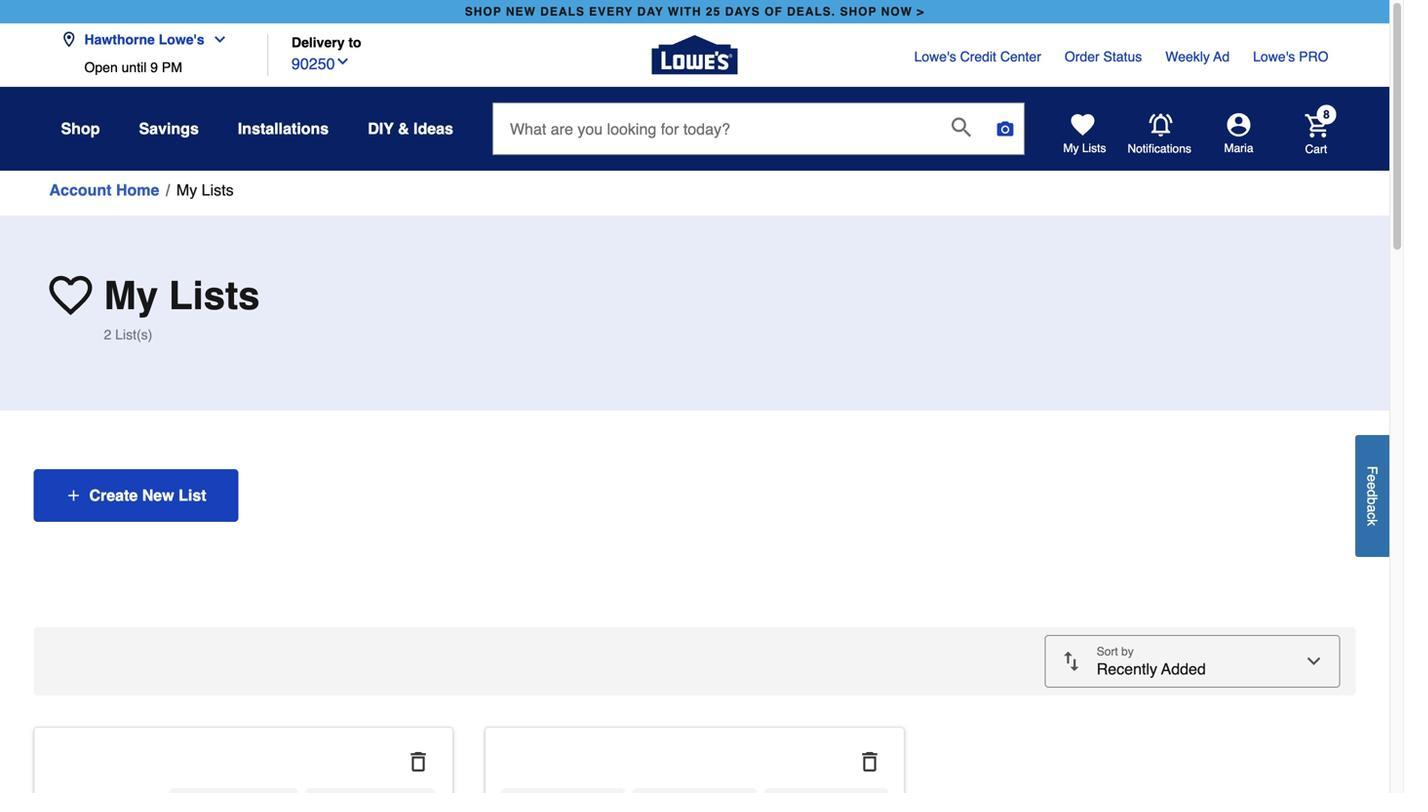 Task type: vqa. For each thing, say whether or not it's contained in the screenshot.
chevron down icon
yes



Task type: locate. For each thing, give the bounding box(es) containing it.
create
[[89, 486, 138, 504]]

lowe's credit center
[[915, 49, 1042, 64]]

e up b
[[1365, 482, 1381, 489]]

e
[[1365, 474, 1381, 482], [1365, 482, 1381, 489]]

trash image
[[409, 752, 428, 772], [860, 752, 880, 772]]

0 vertical spatial chevron down image
[[204, 32, 228, 47]]

shop
[[61, 119, 100, 138]]

2 horizontal spatial lowe's
[[1254, 49, 1296, 64]]

maria button
[[1192, 113, 1286, 156]]

my inside my lists 2 list(s)
[[104, 273, 158, 318]]

shop left now
[[840, 5, 877, 19]]

0 vertical spatial my
[[1064, 141, 1079, 155]]

lowe's pro
[[1254, 49, 1329, 64]]

1 e from the top
[[1365, 474, 1381, 482]]

my lists down lowe's home improvement lists image
[[1064, 141, 1107, 155]]

90250
[[292, 55, 335, 73]]

my lists link left notifications
[[1064, 113, 1107, 156]]

my down lowe's home improvement lists image
[[1064, 141, 1079, 155]]

lowe's home improvement logo image
[[652, 12, 738, 98]]

maria
[[1225, 141, 1254, 155]]

ideas
[[414, 119, 454, 138]]

90250 button
[[292, 50, 351, 76]]

None search field
[[493, 102, 1025, 173]]

diy
[[368, 119, 394, 138]]

1 horizontal spatial my lists
[[1064, 141, 1107, 155]]

savings button
[[139, 111, 199, 146]]

1 horizontal spatial my
[[176, 181, 197, 199]]

pro
[[1299, 49, 1329, 64]]

2 vertical spatial lists
[[169, 273, 260, 318]]

create new list
[[89, 486, 206, 504]]

0 horizontal spatial my lists
[[176, 181, 234, 199]]

lowe's left pro
[[1254, 49, 1296, 64]]

1 vertical spatial my lists
[[176, 181, 234, 199]]

0 vertical spatial my lists
[[1064, 141, 1107, 155]]

chevron down image inside 90250 button
[[335, 54, 351, 69]]

lists
[[1083, 141, 1107, 155], [202, 181, 234, 199], [169, 273, 260, 318]]

0 horizontal spatial chevron down image
[[204, 32, 228, 47]]

chevron down image
[[204, 32, 228, 47], [335, 54, 351, 69]]

d
[[1365, 489, 1381, 497]]

2 horizontal spatial my
[[1064, 141, 1079, 155]]

lowe's left 'credit'
[[915, 49, 957, 64]]

weekly
[[1166, 49, 1210, 64]]

2 shop from the left
[[840, 5, 877, 19]]

lowe's for lowe's pro
[[1254, 49, 1296, 64]]

shop new deals every day with 25 days of deals. shop now >
[[465, 5, 925, 19]]

1 vertical spatial my lists link
[[176, 179, 234, 202]]

order status
[[1065, 49, 1142, 64]]

home
[[116, 181, 159, 199]]

k
[[1365, 519, 1381, 526]]

delivery to
[[292, 35, 361, 50]]

until
[[122, 60, 147, 75]]

0 horizontal spatial shop
[[465, 5, 502, 19]]

cart
[[1306, 142, 1328, 156]]

f
[[1365, 466, 1381, 474]]

my up list(s)
[[104, 273, 158, 318]]

1 shop from the left
[[465, 5, 502, 19]]

shop
[[465, 5, 502, 19], [840, 5, 877, 19]]

f e e d b a c k button
[[1356, 435, 1390, 557]]

0 horizontal spatial my
[[104, 273, 158, 318]]

account
[[49, 181, 112, 199]]

0 horizontal spatial my lists link
[[176, 179, 234, 202]]

1 horizontal spatial chevron down image
[[335, 54, 351, 69]]

camera image
[[996, 119, 1015, 139]]

2 e from the top
[[1365, 482, 1381, 489]]

e up d
[[1365, 474, 1381, 482]]

center
[[1001, 49, 1042, 64]]

my
[[1064, 141, 1079, 155], [176, 181, 197, 199], [104, 273, 158, 318]]

delivery
[[292, 35, 345, 50]]

location image
[[61, 32, 77, 47]]

my lists
[[1064, 141, 1107, 155], [176, 181, 234, 199]]

0 vertical spatial lists
[[1083, 141, 1107, 155]]

lowe's
[[159, 32, 204, 47], [915, 49, 957, 64], [1254, 49, 1296, 64]]

lowe's up pm
[[159, 32, 204, 47]]

open until 9 pm
[[84, 60, 182, 75]]

my lists link right home
[[176, 179, 234, 202]]

my lists right home
[[176, 181, 234, 199]]

1 horizontal spatial shop
[[840, 5, 877, 19]]

0 horizontal spatial lowe's
[[159, 32, 204, 47]]

every
[[589, 5, 633, 19]]

1 horizontal spatial my lists link
[[1064, 113, 1107, 156]]

shop new deals every day with 25 days of deals. shop now > link
[[461, 0, 929, 23]]

shop left new
[[465, 5, 502, 19]]

plus image
[[66, 488, 81, 503]]

9
[[150, 60, 158, 75]]

c
[[1365, 512, 1381, 519]]

1 horizontal spatial lowe's
[[915, 49, 957, 64]]

shop button
[[61, 111, 100, 146]]

my lists inside main content
[[176, 181, 234, 199]]

Search Query text field
[[494, 103, 936, 154]]

with
[[668, 5, 702, 19]]

my lists link
[[1064, 113, 1107, 156], [176, 179, 234, 202]]

1 horizontal spatial trash image
[[860, 752, 880, 772]]

0 horizontal spatial trash image
[[409, 752, 428, 772]]

hawthorne
[[84, 32, 155, 47]]

2 vertical spatial my
[[104, 273, 158, 318]]

weekly ad link
[[1166, 47, 1230, 66]]

my right home
[[176, 181, 197, 199]]

1 vertical spatial chevron down image
[[335, 54, 351, 69]]



Task type: describe. For each thing, give the bounding box(es) containing it.
ad
[[1214, 49, 1230, 64]]

lowe's home improvement notification center image
[[1150, 113, 1173, 137]]

open
[[84, 60, 118, 75]]

list(s)
[[115, 327, 152, 342]]

f e e d b a c k
[[1365, 466, 1381, 526]]

my lists 2 list(s)
[[104, 273, 260, 342]]

status
[[1104, 49, 1142, 64]]

lowe's credit center link
[[915, 47, 1042, 66]]

installations button
[[238, 111, 329, 146]]

1 trash image from the left
[[409, 752, 428, 772]]

new
[[142, 486, 174, 504]]

order
[[1065, 49, 1100, 64]]

deals.
[[787, 5, 836, 19]]

hawthorne lowe's
[[84, 32, 204, 47]]

installations
[[238, 119, 329, 138]]

1 vertical spatial my
[[176, 181, 197, 199]]

diy & ideas button
[[368, 111, 454, 146]]

chevron down image inside 'hawthorne lowe's' button
[[204, 32, 228, 47]]

25
[[706, 5, 721, 19]]

&
[[398, 119, 409, 138]]

lowe's pro link
[[1254, 47, 1329, 66]]

create new list button
[[34, 469, 239, 522]]

days
[[725, 5, 761, 19]]

deals
[[541, 5, 585, 19]]

lists inside my lists 2 list(s)
[[169, 273, 260, 318]]

0 vertical spatial my lists link
[[1064, 113, 1107, 156]]

1 vertical spatial lists
[[202, 181, 234, 199]]

>
[[917, 5, 925, 19]]

day
[[637, 5, 664, 19]]

account home
[[49, 181, 159, 199]]

pm
[[162, 60, 182, 75]]

diy & ideas
[[368, 119, 454, 138]]

search image
[[952, 117, 971, 137]]

account home link
[[49, 179, 159, 202]]

8
[[1324, 108, 1330, 121]]

lowe's inside button
[[159, 32, 204, 47]]

credit
[[960, 49, 997, 64]]

2
[[104, 327, 111, 342]]

lowe's home improvement lists image
[[1072, 113, 1095, 137]]

new
[[506, 5, 536, 19]]

2 trash image from the left
[[860, 752, 880, 772]]

b
[[1365, 497, 1381, 505]]

lowe's for lowe's credit center
[[915, 49, 957, 64]]

notifications
[[1128, 142, 1192, 155]]

of
[[765, 5, 783, 19]]

lowe's home improvement cart image
[[1306, 114, 1329, 137]]

weekly ad
[[1166, 49, 1230, 64]]

now
[[881, 5, 913, 19]]

to
[[349, 35, 361, 50]]

a
[[1365, 505, 1381, 512]]

my lists main content
[[0, 171, 1390, 793]]

hawthorne lowe's button
[[61, 20, 236, 60]]

order status link
[[1065, 47, 1142, 66]]

list
[[179, 486, 206, 504]]

savings
[[139, 119, 199, 138]]



